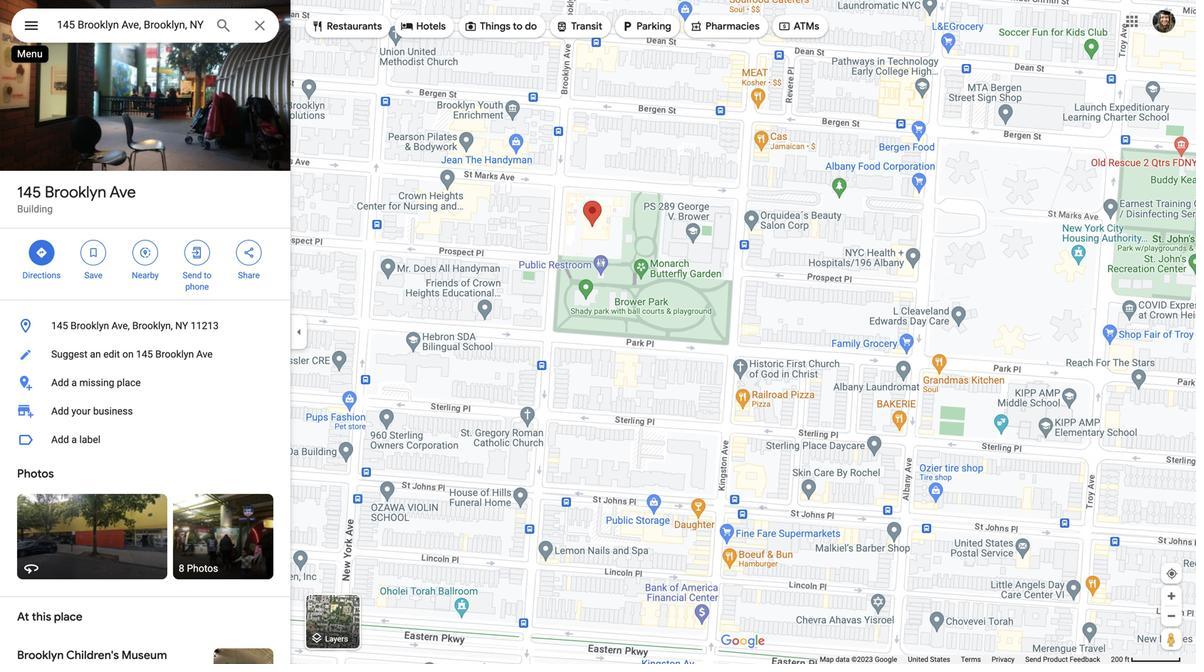 Task type: describe. For each thing, give the bounding box(es) containing it.
send for send product feedback
[[1025, 655, 1041, 664]]

ave inside 145 brooklyn ave building
[[110, 182, 136, 202]]

privacy
[[992, 655, 1015, 664]]


[[87, 245, 100, 261]]

0 horizontal spatial photos
[[17, 467, 54, 481]]

1 vertical spatial place
[[54, 610, 82, 624]]

145 brooklyn ave, brooklyn, ny 11213 button
[[0, 312, 290, 340]]


[[556, 19, 568, 34]]

directions
[[22, 271, 61, 281]]

200 ft
[[1111, 655, 1130, 664]]

200 ft button
[[1111, 655, 1181, 664]]

suggest an edit on 145 brooklyn ave
[[51, 349, 213, 360]]

145 brooklyn ave building
[[17, 182, 136, 215]]


[[778, 19, 791, 34]]

11213
[[191, 320, 219, 332]]

ave inside button
[[196, 349, 213, 360]]

 pharmacies
[[690, 19, 760, 34]]

zoom out image
[[1166, 611, 1177, 622]]

show street view coverage image
[[1161, 629, 1182, 650]]

 search field
[[11, 9, 279, 46]]


[[690, 19, 703, 34]]

a for missing
[[71, 377, 77, 389]]

united states button
[[908, 655, 950, 664]]


[[311, 19, 324, 34]]

footer inside google maps element
[[820, 655, 1111, 664]]

145 brooklyn ave, brooklyn, ny 11213
[[51, 320, 219, 332]]

data
[[836, 655, 850, 664]]

add a missing place
[[51, 377, 141, 389]]

map data ©2023 google
[[820, 655, 897, 664]]

145 for ave
[[17, 182, 41, 202]]

8
[[179, 563, 184, 575]]

at
[[17, 610, 29, 624]]

google maps element
[[0, 0, 1196, 664]]

states
[[930, 655, 950, 664]]

map
[[820, 655, 834, 664]]

ave,
[[112, 320, 130, 332]]

children's
[[66, 648, 119, 663]]

add a label
[[51, 434, 100, 446]]

hotels
[[416, 20, 446, 33]]

terms
[[961, 655, 981, 664]]

photos inside button
[[187, 563, 218, 575]]

this
[[32, 610, 51, 624]]

at this place
[[17, 610, 82, 624]]

 transit
[[556, 19, 602, 34]]

 atms
[[778, 19, 819, 34]]

parking
[[637, 20, 671, 33]]

8 photos button
[[173, 494, 273, 580]]

privacy button
[[992, 655, 1015, 664]]

 things to do
[[464, 19, 537, 34]]

atms
[[794, 20, 819, 33]]

brooklyn children's museum link
[[0, 637, 290, 664]]

brooklyn inside 145 brooklyn ave, brooklyn, ny 11213 "button"
[[71, 320, 109, 332]]

send product feedback
[[1025, 655, 1100, 664]]

ft
[[1125, 655, 1130, 664]]


[[464, 19, 477, 34]]

to inside  things to do
[[513, 20, 523, 33]]

brooklyn inside brooklyn children's museum link
[[17, 648, 64, 663]]

145 inside button
[[136, 349, 153, 360]]

a for label
[[71, 434, 77, 446]]


[[191, 245, 203, 261]]

suggest
[[51, 349, 88, 360]]

museum
[[122, 648, 167, 663]]

add a label button
[[0, 426, 290, 454]]

terms button
[[961, 655, 981, 664]]

feedback
[[1070, 655, 1100, 664]]

edit
[[103, 349, 120, 360]]

show your location image
[[1165, 567, 1178, 580]]

add for add a missing place
[[51, 377, 69, 389]]

send for send to phone
[[183, 271, 202, 281]]

 button
[[11, 9, 51, 46]]

8 photos
[[179, 563, 218, 575]]

brooklyn inside 145 brooklyn ave building
[[45, 182, 106, 202]]



Task type: locate. For each thing, give the bounding box(es) containing it.
brooklyn down this
[[17, 648, 64, 663]]

collapse side panel image
[[291, 324, 307, 340]]

pharmacies
[[706, 20, 760, 33]]

share
[[238, 271, 260, 281]]

 restaurants
[[311, 19, 382, 34]]

145
[[17, 182, 41, 202], [51, 320, 68, 332], [136, 349, 153, 360]]

1 horizontal spatial to
[[513, 20, 523, 33]]

send to phone
[[183, 271, 211, 292]]

add for add your business
[[51, 405, 69, 417]]

add inside button
[[51, 434, 69, 446]]

product
[[1043, 655, 1068, 664]]

add inside 'button'
[[51, 377, 69, 389]]

0 vertical spatial a
[[71, 377, 77, 389]]

1 vertical spatial send
[[1025, 655, 1041, 664]]

©2023
[[851, 655, 873, 664]]

1 vertical spatial add
[[51, 405, 69, 417]]

label
[[79, 434, 100, 446]]

to left do
[[513, 20, 523, 33]]

add for add a label
[[51, 434, 69, 446]]


[[621, 19, 634, 34]]

brooklyn inside suggest an edit on 145 brooklyn ave button
[[155, 349, 194, 360]]

send
[[183, 271, 202, 281], [1025, 655, 1041, 664]]

0 vertical spatial 145
[[17, 182, 41, 202]]

add
[[51, 377, 69, 389], [51, 405, 69, 417], [51, 434, 69, 446]]

2 vertical spatial 145
[[136, 349, 153, 360]]

send inside 'button'
[[1025, 655, 1041, 664]]

layers
[[325, 635, 348, 643]]

suggest an edit on 145 brooklyn ave button
[[0, 340, 290, 369]]

0 vertical spatial place
[[117, 377, 141, 389]]

145 inside 145 brooklyn ave building
[[17, 182, 41, 202]]

brooklyn children's museum
[[17, 648, 167, 663]]

1 vertical spatial a
[[71, 434, 77, 446]]

a left label
[[71, 434, 77, 446]]

photos down "add a label"
[[17, 467, 54, 481]]

145 inside "button"
[[51, 320, 68, 332]]

actions for 145 brooklyn ave region
[[0, 229, 290, 300]]

a left missing on the bottom left of page
[[71, 377, 77, 389]]

none field inside 145 brooklyn ave, brooklyn, ny 11213 field
[[57, 16, 204, 33]]

photos
[[17, 467, 54, 481], [187, 563, 218, 575]]

0 vertical spatial ave
[[110, 182, 136, 202]]

missing
[[79, 377, 114, 389]]

200
[[1111, 655, 1123, 664]]

united states
[[908, 655, 950, 664]]

0 horizontal spatial ave
[[110, 182, 136, 202]]

footer containing map data ©2023 google
[[820, 655, 1111, 664]]

to
[[513, 20, 523, 33], [204, 271, 211, 281]]

1 vertical spatial 145
[[51, 320, 68, 332]]

business
[[93, 405, 133, 417]]


[[401, 19, 413, 34]]

google account: giulia masi  
(giulia.masi@adept.ai) image
[[1153, 10, 1175, 33]]

to up phone
[[204, 271, 211, 281]]

0 horizontal spatial 145
[[17, 182, 41, 202]]

on
[[122, 349, 134, 360]]

send up phone
[[183, 271, 202, 281]]

1 add from the top
[[51, 377, 69, 389]]

2 horizontal spatial 145
[[136, 349, 153, 360]]

add down 'suggest'
[[51, 377, 69, 389]]

place inside 'button'
[[117, 377, 141, 389]]

photos right 8
[[187, 563, 218, 575]]

united
[[908, 655, 928, 664]]

phone
[[185, 282, 209, 292]]

1 vertical spatial photos
[[187, 563, 218, 575]]

a
[[71, 377, 77, 389], [71, 434, 77, 446]]

145 right on
[[136, 349, 153, 360]]


[[35, 245, 48, 261]]

place right this
[[54, 610, 82, 624]]

google
[[875, 655, 897, 664]]

0 vertical spatial photos
[[17, 467, 54, 481]]

place down on
[[117, 377, 141, 389]]

building
[[17, 203, 53, 215]]

a inside 'button'
[[71, 377, 77, 389]]

1 horizontal spatial photos
[[187, 563, 218, 575]]


[[139, 245, 152, 261]]

2 add from the top
[[51, 405, 69, 417]]

 hotels
[[401, 19, 446, 34]]

1 horizontal spatial place
[[117, 377, 141, 389]]

0 horizontal spatial to
[[204, 271, 211, 281]]

add left "your"
[[51, 405, 69, 417]]


[[23, 15, 40, 36]]

transit
[[571, 20, 602, 33]]

1 a from the top
[[71, 377, 77, 389]]

2 a from the top
[[71, 434, 77, 446]]

1 vertical spatial ave
[[196, 349, 213, 360]]

an
[[90, 349, 101, 360]]

1 horizontal spatial 145
[[51, 320, 68, 332]]

brooklyn,
[[132, 320, 173, 332]]

145 up 'suggest'
[[51, 320, 68, 332]]

send inside send to phone
[[183, 271, 202, 281]]

ny
[[175, 320, 188, 332]]

 parking
[[621, 19, 671, 34]]

brooklyn up building
[[45, 182, 106, 202]]

restaurants
[[327, 20, 382, 33]]

add your business link
[[0, 397, 290, 426]]

a inside button
[[71, 434, 77, 446]]

3 add from the top
[[51, 434, 69, 446]]

save
[[84, 271, 103, 281]]

0 horizontal spatial send
[[183, 271, 202, 281]]

0 horizontal spatial place
[[54, 610, 82, 624]]

your
[[71, 405, 91, 417]]

send product feedback button
[[1025, 655, 1100, 664]]

footer
[[820, 655, 1111, 664]]

things
[[480, 20, 511, 33]]

ave
[[110, 182, 136, 202], [196, 349, 213, 360]]

0 vertical spatial send
[[183, 271, 202, 281]]

add your business
[[51, 405, 133, 417]]

1 vertical spatial to
[[204, 271, 211, 281]]

145 brooklyn ave main content
[[0, 0, 290, 664]]

brooklyn up an
[[71, 320, 109, 332]]

145 Brooklyn Ave, Brooklyn, NY 11213 field
[[11, 9, 279, 43]]

1 horizontal spatial send
[[1025, 655, 1041, 664]]

add a missing place button
[[0, 369, 290, 397]]

0 vertical spatial to
[[513, 20, 523, 33]]

brooklyn down ny
[[155, 349, 194, 360]]


[[242, 245, 255, 261]]

0 vertical spatial add
[[51, 377, 69, 389]]

place
[[117, 377, 141, 389], [54, 610, 82, 624]]

2 vertical spatial add
[[51, 434, 69, 446]]

None field
[[57, 16, 204, 33]]

nearby
[[132, 271, 159, 281]]

add left label
[[51, 434, 69, 446]]

1 horizontal spatial ave
[[196, 349, 213, 360]]

do
[[525, 20, 537, 33]]

brooklyn
[[45, 182, 106, 202], [71, 320, 109, 332], [155, 349, 194, 360], [17, 648, 64, 663]]

145 for ave,
[[51, 320, 68, 332]]

to inside send to phone
[[204, 271, 211, 281]]

send left product
[[1025, 655, 1041, 664]]

zoom in image
[[1166, 591, 1177, 602]]

145 up building
[[17, 182, 41, 202]]



Task type: vqa. For each thing, say whether or not it's contained in the screenshot.
Collapse side panel image
yes



